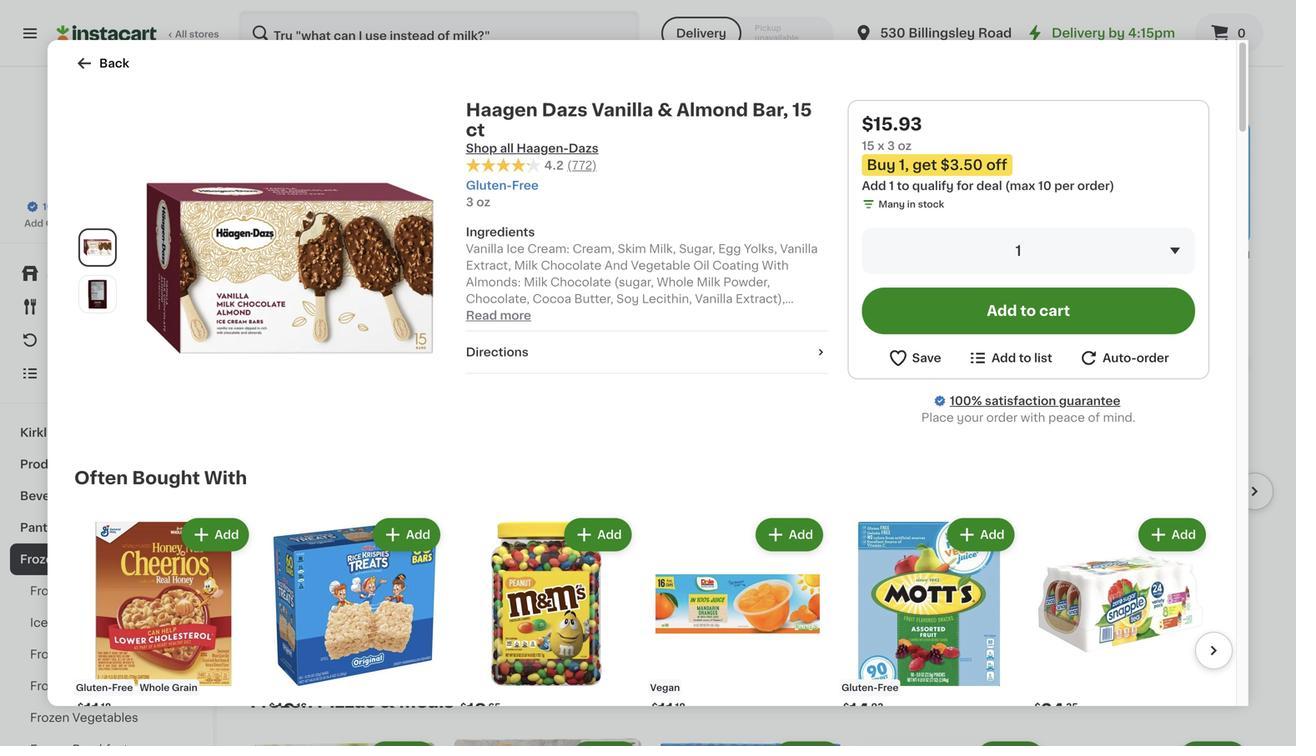 Task type: locate. For each thing, give the bounding box(es) containing it.
oil down lecithin,
[[649, 310, 665, 322]]

bar, for haagen dazs vanilla & almond bar, 15 ct shop all haagen-dazs
[[752, 101, 788, 119]]

view more link for frozen pizzas & meals
[[1176, 693, 1250, 710]]

18 left 65
[[467, 702, 487, 719]]

1 horizontal spatial bar,
[[1061, 595, 1083, 607]]

haagen inside haagen dazs vanilla & almond bar, 15 ct shop all haagen-dazs
[[466, 101, 538, 119]]

0 vertical spatial stock
[[918, 200, 944, 209]]

buy down "$15.93"
[[867, 158, 896, 172]]

delivery by 4:15pm link
[[1025, 23, 1175, 43]]

1 horizontal spatial buy 1, get $3.50 off
[[1066, 564, 1157, 573]]

1 $ 11 18 from the left
[[78, 702, 111, 719]]

delivery
[[1052, 27, 1105, 39], [676, 28, 726, 39]]

in down the qualify
[[907, 200, 916, 209]]

many inside product group
[[875, 628, 901, 638]]

signature
[[72, 427, 131, 439]]

guarantee inside 100% satisfaction guarantee link
[[1059, 395, 1121, 407]]

0 horizontal spatial delivery
[[676, 28, 726, 39]]

enlarge ice cream & desserts haagen-dazs vanilla & almond bar, 15 ct unknown (opens in a new tab) image
[[83, 279, 113, 309]]

14
[[849, 702, 870, 719]]

1 horizontal spatial $3.50
[[941, 158, 983, 172]]

pantry
[[20, 522, 60, 534]]

auto-order button
[[1079, 348, 1169, 369]]

1, up ajinomoto
[[276, 564, 283, 573]]

0 horizontal spatial dazs
[[542, 101, 588, 119]]

buy 1, get $3.50 off up ajinomoto
[[255, 564, 346, 573]]

meals left $ 18 65
[[399, 693, 454, 711]]

chicken down $3.20
[[493, 579, 541, 590]]

many in stock for buy 1, get $3.50 off
[[879, 200, 944, 209]]

1 vertical spatial more
[[1207, 696, 1239, 708]]

0 horizontal spatial 100%
[[43, 202, 68, 211]]

& inside haagen dazs vanilla & almond bar, 15 ct shop all haagen-dazs
[[657, 101, 672, 119]]

delivery for delivery
[[676, 28, 726, 39]]

chocolate down cream,
[[541, 260, 602, 272]]

frozen inside frozen link
[[20, 554, 61, 565]]

2 horizontal spatial 3
[[1081, 627, 1087, 636]]

free for gluten-free whole grain
[[112, 684, 133, 693]]

shop left all
[[466, 143, 497, 154]]

1 bibigo from the left
[[453, 579, 490, 590]]

$ inside $ 18 65
[[460, 703, 467, 712]]

3 inside $15.93 15 x 3 oz buy 1, get $3.50 off add 1 to qualify for deal (max 10 per order)
[[887, 140, 895, 152]]

free for gluten-free 3 oz
[[512, 180, 539, 192]]

shop left enlarge ice cream & desserts haagen-dazs vanilla & almond bar, 15 ct unknown (opens in a new tab) image
[[47, 268, 78, 279]]

guarantee up save
[[128, 202, 177, 211]]

dazs inside haagen dazs vanilla & almond bar, 15 ct shop all haagen-dazs
[[542, 101, 588, 119]]

2 chicken from the left
[[896, 579, 943, 590]]

3 inside item carousel region
[[1081, 627, 1087, 636]]

0 horizontal spatial 100% satisfaction guarantee
[[43, 202, 177, 211]]

39 right bleu, on the right
[[1025, 579, 1041, 590]]

place
[[921, 412, 954, 424]]

in
[[907, 200, 916, 209], [904, 628, 912, 638], [1106, 644, 1115, 653]]

(772) down dazs
[[567, 160, 597, 171]]

0 vertical spatial 100% satisfaction guarantee
[[43, 202, 177, 211]]

1 vertical spatial stock
[[914, 628, 941, 638]]

dazs inside the haagen dazs vanilla & almond bar, 15 ct
[[1109, 579, 1139, 590]]

chicken inside bibigo chicken potstickers, 4.2 lbs
[[493, 579, 541, 590]]

gluten-free 3 oz
[[466, 180, 539, 208]]

$ inside $ 24 25
[[1035, 703, 1041, 712]]

haagen up the '15 x 3 oz'
[[1061, 579, 1106, 590]]

1 vertical spatial bar,
[[1061, 595, 1083, 607]]

almond inside the haagen dazs vanilla & almond bar, 15 ct
[[1195, 579, 1240, 590]]

1 horizontal spatial bibigo
[[656, 579, 693, 590]]

many in stock
[[879, 200, 944, 209], [875, 628, 941, 638], [1078, 644, 1143, 653]]

bibigo inside bibigo beef bulgogi mandu, 48 oz 48 oz
[[656, 579, 693, 590]]

whole up lecithin,
[[657, 277, 694, 288]]

get up ajinomoto
[[285, 564, 301, 573]]

0 horizontal spatial ice
[[30, 617, 48, 629]]

0 horizontal spatial x
[[259, 628, 264, 638]]

to left save
[[144, 219, 154, 228]]

item carousel region
[[250, 335, 1274, 665], [51, 508, 1233, 746]]

oil),
[[787, 310, 811, 322]]

oil down more
[[520, 327, 536, 338]]

produce link
[[10, 449, 203, 480]]

11 down the vegan
[[658, 702, 673, 719]]

to inside add to list button
[[1019, 352, 1031, 364]]

1 more from the top
[[1207, 299, 1239, 311]]

ice left the cream
[[30, 617, 48, 629]]

frozen inside frozen vegetables link
[[30, 712, 69, 724]]

0 horizontal spatial haagen
[[466, 101, 538, 119]]

dazs
[[542, 101, 588, 119], [1109, 579, 1139, 590]]

2 vertical spatial many
[[1078, 644, 1104, 653]]

free up 92
[[878, 684, 899, 693]]

buy left the it
[[47, 334, 70, 346]]

dazs for haagen dazs vanilla & almond bar, 15 ct
[[1109, 579, 1139, 590]]

free
[[512, 180, 539, 192], [112, 684, 133, 693], [878, 684, 899, 693]]

0 vertical spatial haagen
[[466, 101, 538, 119]]

ct inside ajinomoto yakisoba with vegetables, all natural, 9 oz, 6 ct 6 x 9 oz
[[250, 612, 262, 624]]

peace
[[1048, 412, 1085, 424]]

product group containing 24
[[1031, 515, 1209, 746]]

milk up cocoa
[[524, 277, 548, 288]]

0 vertical spatial view more
[[1176, 299, 1239, 311]]

cordon
[[946, 579, 990, 590]]

frozen pizzas & meals
[[30, 586, 159, 597], [250, 693, 454, 711]]

many down the '15 x 3 oz'
[[1078, 644, 1104, 653]]

1 horizontal spatial ct
[[466, 121, 485, 139]]

with right bought
[[204, 470, 247, 487]]

1 horizontal spatial haagen
[[1061, 579, 1106, 590]]

now
[[326, 296, 367, 314]]

to inside add costco membership to save link
[[144, 219, 154, 228]]

many in stock inside product group
[[875, 628, 941, 638]]

buy
[[867, 158, 896, 172], [47, 334, 70, 346], [255, 564, 274, 573], [458, 564, 476, 573], [661, 564, 679, 573], [863, 564, 882, 573], [1066, 564, 1085, 573]]

$16.33 element
[[656, 538, 845, 560]]

bibigo inside bibigo chicken potstickers, 4.2 lbs
[[453, 579, 490, 590]]

to left the qualify
[[897, 180, 909, 192]]

chicken inside pierre chicken cordon bleu, 39 oz 39 oz
[[896, 579, 943, 590]]

$3.20
[[506, 564, 533, 573]]

1 vertical spatial 48
[[656, 612, 668, 621]]

1 inside $15.93 15 x 3 oz buy 1, get $3.50 off add 1 to qualify for deal (max 10 per order)
[[889, 180, 894, 192]]

nsored
[[1218, 251, 1250, 260]]

48 right the mandu,
[[821, 579, 836, 590]]

3 up ingredients
[[466, 197, 474, 208]]

add inside button
[[987, 304, 1017, 318]]

popsicles
[[105, 617, 162, 629]]

many in stock down the qualify
[[879, 200, 944, 209]]

place your order with peace of mind.
[[921, 412, 1136, 424]]

1 vertical spatial 1
[[1015, 244, 1022, 258]]

$ 11 18 down the vegan
[[652, 702, 686, 719]]

product group
[[250, 342, 440, 640], [453, 342, 642, 623], [656, 342, 845, 623], [858, 342, 1048, 643], [1061, 342, 1250, 658], [74, 515, 252, 746], [266, 515, 444, 746], [457, 515, 635, 746], [648, 515, 827, 746], [840, 515, 1018, 746], [1031, 515, 1209, 746], [250, 738, 440, 746], [453, 738, 642, 746], [656, 738, 845, 746], [858, 738, 1048, 746], [1061, 738, 1250, 746]]

qualify
[[912, 180, 954, 192]]

0 horizontal spatial 1
[[889, 180, 894, 192]]

11 for gluten-free
[[84, 702, 99, 719]]

0 horizontal spatial buy 1, get $3.50 off
[[255, 564, 346, 573]]

1 horizontal spatial whole
[[657, 277, 694, 288]]

almond inside haagen dazs vanilla & almond bar, 15 ct shop all haagen-dazs
[[677, 101, 748, 119]]

buy 1, get $4.30 off
[[863, 564, 955, 573]]

2 horizontal spatial free
[[878, 684, 899, 693]]

2 horizontal spatial 18
[[675, 703, 686, 712]]

chocolate,
[[466, 293, 530, 305]]

add costco membership to save link
[[24, 217, 188, 230]]

★★★★★
[[466, 158, 541, 173], [466, 158, 541, 173], [1061, 611, 1119, 623], [1061, 611, 1119, 623]]

0 horizontal spatial 9
[[266, 628, 273, 638]]

1 vertical spatial many in stock
[[875, 628, 941, 638]]

whole inside vanilla ice cream: cream, skim milk, sugar, egg yolks, vanilla extract, milk chocolate and vegetable oil coating with almonds: milk chocolate (sugar, whole milk powder, chocolate, cocoa butter, soy lecithin, vanilla extract), almonds roasted in vegetable oil (almonds, safflower oil), coconut oil
[[657, 277, 694, 288]]

gluten- up 14
[[842, 684, 878, 693]]

gluten- down all
[[466, 180, 512, 192]]

bibigo up lbs
[[453, 579, 490, 590]]

enlarge ice cream & desserts haagen-dazs vanilla & almond bar, 15 ct hero (opens in a new tab) image
[[83, 233, 113, 263]]

bibigo for bibigo beef bulgogi mandu, 48 oz 48 oz
[[656, 579, 693, 590]]

2 vertical spatial stock
[[1117, 644, 1143, 653]]

haagen for haagen dazs vanilla & almond bar, 15 ct
[[1061, 579, 1106, 590]]

15 inside $15.93 15 x 3 oz buy 1, get $3.50 off add 1 to qualify for deal (max 10 per order)
[[862, 140, 875, 152]]

1 horizontal spatial 100% satisfaction guarantee
[[950, 395, 1121, 407]]

18 down the vegan
[[675, 703, 686, 712]]

whole left grain
[[140, 684, 170, 693]]

back
[[99, 58, 129, 69]]

2 horizontal spatial ct
[[1102, 595, 1114, 607]]

0 vertical spatial frozen pizzas & meals link
[[10, 576, 203, 607]]

100% satisfaction guarantee up membership
[[43, 202, 177, 211]]

2 horizontal spatial oil
[[693, 260, 710, 272]]

to inside add to cart button
[[1020, 304, 1036, 318]]

free inside gluten-free 3 oz
[[512, 180, 539, 192]]

x up the 25
[[1073, 627, 1079, 636]]

chocolate
[[541, 260, 602, 272], [551, 277, 611, 288]]

egg
[[718, 243, 741, 255]]

100%
[[43, 202, 68, 211], [950, 395, 982, 407]]

in for buy 1, get $3.50 off
[[907, 200, 916, 209]]

buy left $3.90
[[661, 564, 679, 573]]

0 vertical spatial more
[[1207, 299, 1239, 311]]

frozen pizzas & meals link for frozen pizzas & meals's the view more "link"
[[250, 692, 454, 712]]

1 vertical spatial ct
[[1102, 595, 1114, 607]]

many
[[879, 200, 905, 209], [875, 628, 901, 638], [1078, 644, 1104, 653]]

0 vertical spatial satisfaction
[[70, 202, 126, 211]]

17
[[260, 540, 278, 557]]

to left cart
[[1020, 304, 1036, 318]]

off inside $15.93 15 x 3 oz buy 1, get $3.50 off add 1 to qualify for deal (max 10 per order)
[[986, 158, 1007, 172]]

2 view more from the top
[[1176, 696, 1239, 708]]

pricing
[[82, 186, 115, 195]]

frozen fruits
[[30, 681, 105, 692]]

1 horizontal spatial gluten-
[[466, 180, 512, 192]]

add costco membership to save
[[24, 219, 178, 228]]

spo
[[1200, 251, 1218, 260]]

1 vertical spatial 100%
[[950, 395, 982, 407]]

add to list
[[992, 352, 1052, 364]]

bibigo left beef
[[656, 579, 693, 590]]

1, down "$15.93"
[[899, 158, 909, 172]]

4.2
[[544, 160, 564, 171], [616, 579, 635, 590]]

save button
[[888, 348, 941, 369]]

0 vertical spatial 3
[[887, 140, 895, 152]]

0 horizontal spatial 48
[[656, 612, 668, 621]]

product group containing 14
[[840, 515, 1018, 746]]

stock down the haagen dazs vanilla & almond bar, 15 ct
[[1117, 644, 1143, 653]]

3 for 15 x 3 oz
[[1081, 627, 1087, 636]]

satisfaction down the "pricing" at the left of page
[[70, 202, 126, 211]]

0 vertical spatial bar,
[[752, 101, 788, 119]]

100% satisfaction guarantee up place your order with peace of mind.
[[950, 395, 1121, 407]]

many in stock down the '15 x 3 oz'
[[1078, 644, 1143, 653]]

(772)
[[567, 160, 597, 171], [1123, 614, 1146, 623]]

3 down "$15.93"
[[887, 140, 895, 152]]

more
[[1207, 299, 1239, 311], [1207, 696, 1239, 708]]

ice down ingredients
[[507, 243, 525, 255]]

0 horizontal spatial satisfaction
[[70, 202, 126, 211]]

shop link
[[10, 257, 203, 290]]

1 horizontal spatial x
[[877, 140, 884, 152]]

x down vegetables,
[[259, 628, 264, 638]]

$ 11 18 down fruits
[[78, 702, 111, 719]]

1 vertical spatial view
[[1176, 299, 1205, 311]]

many down pierre
[[875, 628, 901, 638]]

$4.30
[[911, 564, 939, 573]]

& inside the haagen dazs vanilla & almond bar, 15 ct
[[1182, 579, 1192, 590]]

1 horizontal spatial guarantee
[[1059, 395, 1121, 407]]

view more link
[[1176, 297, 1250, 314], [1176, 693, 1250, 710]]

1 horizontal spatial 1
[[1015, 244, 1022, 258]]

0 horizontal spatial bar,
[[752, 101, 788, 119]]

1 horizontal spatial 100%
[[950, 395, 982, 407]]

get left $3.20
[[487, 564, 503, 573]]

dazs
[[569, 143, 599, 154]]

15
[[792, 101, 812, 119], [862, 140, 875, 152], [1086, 595, 1099, 607], [1061, 627, 1071, 636]]

0 horizontal spatial 18
[[101, 703, 111, 712]]

gluten- for gluten-free 3 oz
[[466, 180, 512, 192]]

6
[[419, 595, 427, 607], [250, 628, 256, 638]]

more
[[500, 310, 531, 322]]

2 bibigo from the left
[[656, 579, 693, 590]]

1
[[889, 180, 894, 192], [1015, 244, 1022, 258]]

0 horizontal spatial (772)
[[567, 160, 597, 171]]

with down yolks,
[[762, 260, 789, 272]]

0 vertical spatial ct
[[466, 121, 485, 139]]

100% inside button
[[43, 202, 68, 211]]

view pricing policy link
[[57, 183, 156, 197]]

pizzas right $ 16 16
[[317, 693, 376, 711]]

almonds:
[[466, 277, 521, 288]]

haagen
[[466, 101, 538, 119], [1061, 579, 1106, 590]]

kirkland
[[20, 427, 70, 439]]

$3.50 up for
[[941, 158, 983, 172]]

1 vertical spatial satisfaction
[[985, 395, 1056, 407]]

0 horizontal spatial $ 11 18
[[78, 702, 111, 719]]

1 horizontal spatial 48
[[821, 579, 836, 590]]

all left stores
[[175, 30, 187, 39]]

stock down pierre chicken cordon bleu, 39 oz 39 oz
[[914, 628, 941, 638]]

100% up costco
[[43, 202, 68, 211]]

1 vertical spatial 4.2
[[616, 579, 635, 590]]

bulgogi
[[727, 579, 771, 590]]

x down "$15.93"
[[877, 140, 884, 152]]

9 left oz,
[[388, 595, 396, 607]]

ct inside the haagen dazs vanilla & almond bar, 15 ct
[[1102, 595, 1114, 607]]

0 horizontal spatial chicken
[[493, 579, 541, 590]]

$3.50 up yakisoba
[[303, 564, 330, 573]]

1 buy 1, get $3.50 off from the left
[[255, 564, 346, 573]]

1 field
[[862, 228, 1195, 274]]

18 inside product group
[[467, 702, 487, 719]]

frozen fruits link
[[10, 671, 203, 702]]

0 horizontal spatial with
[[368, 579, 393, 590]]

(772) down the haagen dazs vanilla & almond bar, 15 ct
[[1123, 614, 1146, 623]]

0 vertical spatial 9
[[388, 595, 396, 607]]

1 horizontal spatial frozen pizzas & meals
[[250, 693, 454, 711]]

frozen pizzas & meals link for ice cream & popsicles link
[[10, 576, 203, 607]]

$15.93
[[862, 116, 922, 133]]

on sale now link
[[250, 295, 367, 315]]

stock for pierre chicken cordon bleu, 39 oz
[[914, 628, 941, 638]]

0 horizontal spatial bibigo
[[453, 579, 490, 590]]

stock inside product group
[[914, 628, 941, 638]]

frozen inside frozen snacks link
[[30, 649, 69, 661]]

4.2 right potstickers,
[[616, 579, 635, 590]]

to left list on the top of the page
[[1019, 352, 1031, 364]]

bibigo chicken potstickers, 4.2 lbs
[[453, 579, 635, 607]]

oil down sugar, at the right top of page
[[693, 260, 710, 272]]

frozen inside frozen fruits link
[[30, 681, 69, 692]]

directions button
[[466, 344, 828, 361]]

1 horizontal spatial frozen pizzas & meals link
[[250, 692, 454, 712]]

beverages link
[[10, 480, 203, 512]]

auto-
[[1103, 352, 1137, 364]]

3 inside gluten-free 3 oz
[[466, 197, 474, 208]]

15 inside haagen dazs vanilla & almond bar, 15 ct shop all haagen-dazs
[[792, 101, 812, 119]]

0 vertical spatial 39
[[1025, 579, 1041, 590]]

1 horizontal spatial almond
[[1195, 579, 1240, 590]]

2 view more link from the top
[[1176, 693, 1250, 710]]

oz inside gluten-free 3 oz
[[476, 197, 490, 208]]

kirkland signature link
[[10, 417, 203, 449]]

pierre chicken cordon bleu, 39 oz 39 oz
[[858, 579, 1041, 621]]

add
[[862, 180, 886, 192], [24, 219, 43, 228], [987, 304, 1017, 318], [992, 352, 1016, 364], [402, 356, 426, 368], [807, 356, 832, 368], [1010, 356, 1034, 368], [1213, 356, 1237, 368], [215, 529, 239, 541], [406, 529, 430, 541], [597, 529, 622, 541], [789, 529, 813, 541], [980, 529, 1005, 541], [1172, 529, 1196, 541]]

with down 100% satisfaction guarantee link on the bottom of the page
[[1021, 412, 1045, 424]]

1 horizontal spatial shop
[[466, 143, 497, 154]]

2 $ 11 18 from the left
[[652, 702, 686, 719]]

almond for haagen dazs vanilla & almond bar, 15 ct
[[1195, 579, 1240, 590]]

powder,
[[723, 277, 770, 288]]

soy
[[616, 293, 639, 305]]

2 horizontal spatial gluten-
[[842, 684, 878, 693]]

off
[[986, 158, 1007, 172], [333, 564, 346, 573], [535, 564, 549, 573], [738, 564, 752, 573], [941, 564, 955, 573], [1143, 564, 1157, 573]]

2 11 from the left
[[658, 702, 673, 719]]

3
[[887, 140, 895, 152], [466, 197, 474, 208], [1081, 627, 1087, 636]]

1 vertical spatial ice
[[30, 617, 48, 629]]

1 horizontal spatial 18
[[467, 702, 487, 719]]

many for pierre chicken cordon bleu, 39 oz
[[875, 628, 901, 638]]

$ inside $ 14 92
[[843, 703, 849, 712]]

in down pierre chicken cordon bleu, 39 oz 39 oz
[[904, 628, 912, 638]]

guarantee up 'of'
[[1059, 395, 1121, 407]]

18 for gluten-free
[[101, 703, 111, 712]]

1,
[[899, 158, 909, 172], [276, 564, 283, 573], [479, 564, 485, 573], [681, 564, 688, 573], [884, 564, 891, 573], [1087, 564, 1093, 573]]

gluten-free whole grain
[[76, 684, 197, 693]]

vanilla
[[592, 101, 653, 119], [466, 243, 504, 255], [780, 243, 818, 255], [695, 293, 733, 305], [1142, 579, 1179, 590]]

all down yakisoba
[[322, 595, 337, 607]]

off up the deal
[[986, 158, 1007, 172]]

ct for haagen dazs vanilla & almond bar, 15 ct shop all haagen-dazs
[[466, 121, 485, 139]]

1 horizontal spatial 16
[[297, 703, 307, 712]]

vegetable down milk,
[[631, 260, 690, 272]]

gluten- up frozen vegetables
[[76, 684, 112, 693]]

on
[[250, 296, 277, 314]]

read more
[[466, 310, 531, 322]]

1 vertical spatial dazs
[[1109, 579, 1139, 590]]

1 vertical spatial oil
[[649, 310, 665, 322]]

many in stock down pierre chicken cordon bleu, 39 oz 39 oz
[[875, 628, 941, 638]]

1 up add to cart
[[1015, 244, 1022, 258]]

produce
[[20, 459, 71, 470]]

satisfaction up place your order with peace of mind.
[[985, 395, 1056, 407]]

instacart logo image
[[57, 23, 157, 43]]

item carousel region containing 11
[[51, 508, 1233, 746]]

shop inside haagen dazs vanilla & almond bar, 15 ct shop all haagen-dazs
[[466, 143, 497, 154]]

delivery for delivery by 4:15pm
[[1052, 27, 1105, 39]]

2 more from the top
[[1207, 696, 1239, 708]]

18 up the vegetables
[[101, 703, 111, 712]]

chocolate up butter,
[[551, 277, 611, 288]]

ct inside haagen dazs vanilla & almond bar, 15 ct shop all haagen-dazs
[[466, 121, 485, 139]]

to inside $15.93 15 x 3 oz buy 1, get $3.50 off add 1 to qualify for deal (max 10 per order)
[[897, 180, 909, 192]]

vegetable down the soy
[[587, 310, 646, 322]]

gluten- inside gluten-free 3 oz
[[466, 180, 512, 192]]

2 vertical spatial oil
[[520, 327, 536, 338]]

0 vertical spatial ice
[[507, 243, 525, 255]]

chicken for pierre
[[896, 579, 943, 590]]

0 vertical spatial view more link
[[1176, 297, 1250, 314]]

off right $4.30
[[941, 564, 955, 573]]

gluten- inside product group
[[842, 684, 878, 693]]

$3.50 up the haagen dazs vanilla & almond bar, 15 ct
[[1114, 564, 1141, 573]]

1 11 from the left
[[84, 702, 99, 719]]

product group containing bibigo chicken potstickers, 4.2 lbs
[[453, 342, 642, 623]]

add inside $15.93 15 x 3 oz buy 1, get $3.50 off add 1 to qualify for deal (max 10 per order)
[[862, 180, 886, 192]]

with inside ajinomoto yakisoba with vegetables, all natural, 9 oz, 6 ct 6 x 9 oz
[[368, 579, 393, 590]]

1 horizontal spatial 4.2
[[616, 579, 635, 590]]

pantry link
[[10, 512, 203, 544]]

1, up the '15 x 3 oz'
[[1087, 564, 1093, 573]]

free inside product group
[[878, 684, 899, 693]]

in inside product group
[[904, 628, 912, 638]]

2 horizontal spatial $3.50
[[1114, 564, 1141, 573]]

1 horizontal spatial 6
[[419, 595, 427, 607]]

auto-order
[[1103, 352, 1169, 364]]

1, left $3.90
[[681, 564, 688, 573]]

1 chicken from the left
[[493, 579, 541, 590]]

1 horizontal spatial dazs
[[1109, 579, 1139, 590]]

$ 11 18 for gluten-free
[[78, 702, 111, 719]]

2 vertical spatial many in stock
[[1078, 644, 1143, 653]]

1 view more from the top
[[1176, 299, 1239, 311]]

haagen inside the haagen dazs vanilla & almond bar, 15 ct
[[1061, 579, 1106, 590]]

buy up lbs
[[458, 564, 476, 573]]

0 vertical spatial almond
[[677, 101, 748, 119]]

order)
[[1077, 180, 1115, 192]]

1 vertical spatial with
[[368, 579, 393, 590]]

1 vertical spatial with
[[204, 470, 247, 487]]

bar, up • sponsored: liquid i.v. hydrate n' tailgate. shop multipliers image
[[752, 101, 788, 119]]

ingredients
[[466, 227, 535, 238]]

free down haagen-
[[512, 180, 539, 192]]

None search field
[[239, 10, 640, 57]]

1 view more link from the top
[[1176, 297, 1250, 314]]

0 horizontal spatial ct
[[250, 612, 262, 624]]

delivery inside button
[[676, 28, 726, 39]]

0 horizontal spatial gluten-
[[76, 684, 112, 693]]

15 x 3 oz
[[1061, 627, 1100, 636]]

bar, inside the haagen dazs vanilla & almond bar, 15 ct
[[1061, 595, 1083, 607]]

&
[[657, 101, 672, 119], [1182, 579, 1192, 590], [112, 586, 121, 597], [93, 617, 102, 629], [380, 693, 395, 711]]

11 down fruits
[[84, 702, 99, 719]]

1 left the qualify
[[889, 180, 894, 192]]

haagen-
[[517, 143, 569, 154]]

in down the haagen dazs vanilla & almond bar, 15 ct
[[1106, 644, 1115, 653]]

1 vertical spatial haagen
[[1061, 579, 1106, 590]]

buy 1, get $3.50 off up the haagen dazs vanilla & almond bar, 15 ct
[[1066, 564, 1157, 573]]

1 vertical spatial many
[[875, 628, 901, 638]]

many down "$15.93"
[[879, 200, 905, 209]]

0 vertical spatial shop
[[466, 143, 497, 154]]

haagen for haagen dazs vanilla & almond bar, 15 ct shop all haagen-dazs
[[466, 101, 538, 119]]

18 for vegan
[[675, 703, 686, 712]]

buy 1, get $3.50 off inside product group
[[255, 564, 346, 573]]

policy
[[117, 186, 146, 195]]

bar, inside haagen dazs vanilla & almond bar, 15 ct shop all haagen-dazs
[[752, 101, 788, 119]]

ice
[[507, 243, 525, 255], [30, 617, 48, 629]]

bar, up the '15 x 3 oz'
[[1061, 595, 1083, 607]]



Task type: vqa. For each thing, say whether or not it's contained in the screenshot.
9
yes



Task type: describe. For each thing, give the bounding box(es) containing it.
off up bulgogi
[[738, 564, 752, 573]]

0 vertical spatial pizzas
[[72, 586, 109, 597]]

whole inside item carousel region
[[140, 684, 170, 693]]

x inside $15.93 15 x 3 oz buy 1, get $3.50 off add 1 to qualify for deal (max 10 per order)
[[877, 140, 884, 152]]

3 for gluten-free 3 oz
[[466, 197, 474, 208]]

milk down coating
[[697, 277, 720, 288]]

1 vertical spatial (772)
[[1123, 614, 1146, 623]]

ice inside vanilla ice cream: cream, skim milk, sugar, egg yolks, vanilla extract, milk chocolate and vegetable oil coating with almonds: milk chocolate (sugar, whole milk powder, chocolate, cocoa butter, soy lecithin, vanilla extract), almonds roasted in vegetable oil (almonds, safflower oil), coconut oil
[[507, 243, 525, 255]]

mind.
[[1103, 412, 1136, 424]]

cream:
[[528, 243, 570, 255]]

buy it again
[[47, 334, 117, 346]]

product group containing 19
[[858, 342, 1048, 643]]

view more for frozen pizzas & meals
[[1176, 696, 1239, 708]]

on sale now
[[250, 296, 367, 314]]

read more button
[[466, 308, 531, 324]]

gluten- for gluten-free whole grain
[[76, 684, 112, 693]]

vegetables,
[[250, 595, 319, 607]]

guarantee inside 100% satisfaction guarantee button
[[128, 202, 177, 211]]

1, down 13
[[479, 564, 485, 573]]

list
[[1034, 352, 1052, 364]]

1 vertical spatial 6
[[250, 628, 256, 638]]

ice cream & popsicles link
[[10, 607, 203, 639]]

0 vertical spatial 4.2
[[544, 160, 564, 171]]

in for pierre chicken cordon bleu, 39 oz
[[904, 628, 912, 638]]

25
[[1066, 703, 1078, 712]]

cream,
[[573, 243, 615, 255]]

delivery by 4:15pm
[[1052, 27, 1175, 39]]

0 vertical spatial frozen pizzas & meals
[[30, 586, 159, 597]]

off up yakisoba
[[333, 564, 346, 573]]

0 horizontal spatial 39
[[858, 612, 871, 621]]

1 vertical spatial vegetable
[[587, 310, 646, 322]]

0 horizontal spatial order
[[986, 412, 1018, 424]]

membership
[[82, 219, 142, 228]]

lbs
[[453, 595, 470, 607]]

$3.50 inside $15.93 15 x 3 oz buy 1, get $3.50 off add 1 to qualify for deal (max 10 per order)
[[941, 158, 983, 172]]

oz inside ajinomoto yakisoba with vegetables, all natural, 9 oz, 6 ct 6 x 9 oz
[[275, 628, 286, 638]]

with inside vanilla ice cream: cream, skim milk, sugar, egg yolks, vanilla extract, milk chocolate and vegetable oil coating with almonds: milk chocolate (sugar, whole milk powder, chocolate, cocoa butter, soy lecithin, vanilla extract), almonds roasted in vegetable oil (almonds, safflower oil), coconut oil
[[762, 260, 789, 272]]

0 vertical spatial with
[[1021, 412, 1045, 424]]

buy it again link
[[10, 324, 203, 357]]

more for on sale now
[[1207, 299, 1239, 311]]

pierre
[[858, 579, 893, 590]]

skim
[[618, 243, 646, 255]]

stores
[[189, 30, 219, 39]]

$3.50 inside product group
[[303, 564, 330, 573]]

almond for haagen dazs vanilla & almond bar, 15 ct shop all haagen-dazs
[[677, 101, 748, 119]]

530 billingsley road button
[[854, 10, 1012, 57]]

safflower
[[729, 310, 784, 322]]

1, inside $15.93 15 x 3 oz buy 1, get $3.50 off add 1 to qualify for deal (max 10 per order)
[[899, 158, 909, 172]]

$ inside "$ 17 79"
[[254, 541, 260, 550]]

bar, for haagen dazs vanilla & almond bar, 15 ct
[[1061, 595, 1083, 607]]

frozen vegetables
[[30, 712, 138, 724]]

$ inside $ 16 16
[[269, 703, 275, 712]]

92
[[871, 703, 883, 712]]

vanilla inside the haagen dazs vanilla & almond bar, 15 ct
[[1142, 579, 1179, 590]]

1 horizontal spatial meals
[[399, 693, 454, 711]]

yolks,
[[744, 243, 777, 255]]

530
[[880, 27, 906, 39]]

buy up the '15 x 3 oz'
[[1066, 564, 1085, 573]]

lecithin,
[[642, 293, 692, 305]]

back button
[[74, 53, 129, 73]]

15 inside the haagen dazs vanilla & almond bar, 15 ct
[[1086, 595, 1099, 607]]

2 buy 1, get $3.50 off from the left
[[1066, 564, 1157, 573]]

cocoa
[[533, 293, 571, 305]]

many in stock for pierre chicken cordon bleu, 39 oz
[[875, 628, 941, 638]]

2 vertical spatial in
[[1106, 644, 1115, 653]]

• sponsored: liquid i.v. hydrate n' tailgate. shop multipliers image
[[250, 120, 1250, 245]]

0 vertical spatial view
[[57, 186, 79, 195]]

milk,
[[649, 243, 676, 255]]

0 vertical spatial meals
[[124, 586, 159, 597]]

4.2 inside bibigo chicken potstickers, 4.2 lbs
[[616, 579, 635, 590]]

often
[[74, 470, 128, 487]]

all stores
[[175, 30, 219, 39]]

product group containing 16
[[266, 515, 444, 746]]

buy inside $15.93 15 x 3 oz buy 1, get $3.50 off add 1 to qualify for deal (max 10 per order)
[[867, 158, 896, 172]]

vanilla inside haagen dazs vanilla & almond bar, 15 ct shop all haagen-dazs
[[592, 101, 653, 119]]

snacks
[[72, 649, 115, 661]]

(sugar,
[[614, 277, 654, 288]]

get up beef
[[690, 564, 706, 573]]

bibigo beef bulgogi mandu, 48 oz 48 oz
[[656, 579, 836, 621]]

4.2 (772)
[[544, 160, 597, 171]]

get down 22
[[893, 564, 909, 573]]

deal
[[976, 180, 1002, 192]]

$ 11 18 for vegan
[[652, 702, 686, 719]]

100% satisfaction guarantee inside button
[[43, 202, 177, 211]]

view pricing policy
[[57, 186, 146, 195]]

0 button
[[1195, 13, 1264, 53]]

frozen for ice cream & popsicles link frozen pizzas & meals link
[[30, 586, 69, 597]]

1, up pierre
[[884, 564, 891, 573]]

(almonds,
[[668, 310, 726, 322]]

frozen for frozen fruits link
[[30, 681, 69, 692]]

in
[[573, 310, 584, 322]]

gluten- for gluten-free
[[842, 684, 878, 693]]

road
[[978, 27, 1012, 39]]

view more link for on sale now
[[1176, 297, 1250, 314]]

dazs for haagen dazs vanilla & almond bar, 15 ct shop all haagen-dazs
[[542, 101, 588, 119]]

1 horizontal spatial oil
[[649, 310, 665, 322]]

$ 16 16
[[269, 702, 307, 719]]

65
[[488, 703, 501, 712]]

0 horizontal spatial 16
[[275, 702, 295, 719]]

directions
[[466, 347, 529, 358]]

0 vertical spatial chocolate
[[541, 260, 602, 272]]

service type group
[[661, 17, 834, 50]]

all stores link
[[57, 10, 220, 57]]

all
[[500, 143, 514, 154]]

many for buy 1, get $3.50 off
[[879, 200, 905, 209]]

$15.93 15 x 3 oz buy 1, get $3.50 off add 1 to qualify for deal (max 10 per order)
[[862, 116, 1115, 192]]

item carousel region containing 17
[[250, 335, 1274, 665]]

satisfaction inside button
[[70, 202, 126, 211]]

natural,
[[340, 595, 385, 607]]

all inside ajinomoto yakisoba with vegetables, all natural, 9 oz, 6 ct 6 x 9 oz
[[322, 595, 337, 607]]

79
[[280, 541, 291, 550]]

chicken for bibigo
[[493, 579, 541, 590]]

1 inside field
[[1015, 244, 1022, 258]]

of
[[1088, 412, 1100, 424]]

get up the haagen dazs vanilla & almond bar, 15 ct
[[1096, 564, 1111, 573]]

for
[[957, 180, 974, 192]]

off up the haagen dazs vanilla & almond bar, 15 ct
[[1143, 564, 1157, 573]]

milk down cream:
[[514, 260, 538, 272]]

1 vertical spatial chocolate
[[551, 277, 611, 288]]

ice cream & desserts haagen-dazs vanilla & almond bar, 15 ct hero image
[[134, 113, 446, 425]]

bibigo for bibigo chicken potstickers, 4.2 lbs
[[453, 579, 490, 590]]

0 horizontal spatial shop
[[47, 268, 78, 279]]

1 horizontal spatial pizzas
[[317, 693, 376, 711]]

free for gluten-free
[[878, 684, 899, 693]]

11 for vegan
[[658, 702, 673, 719]]

bleu,
[[993, 579, 1022, 590]]

product group containing 17
[[250, 342, 440, 640]]

product group containing 18
[[457, 515, 635, 746]]

frozen snacks link
[[10, 639, 203, 671]]

costco
[[46, 219, 80, 228]]

view for frozen pizzas & meals
[[1176, 696, 1205, 708]]

view more for on sale now
[[1176, 299, 1239, 311]]

fruits
[[72, 681, 105, 692]]

16 inside $ 16 16
[[297, 703, 307, 712]]

add inside button
[[992, 352, 1016, 364]]

stock for buy 1, get $3.50 off
[[918, 200, 944, 209]]

13
[[484, 541, 494, 550]]

2 horizontal spatial x
[[1073, 627, 1079, 636]]

0 vertical spatial (772)
[[567, 160, 597, 171]]

view for on sale now
[[1176, 299, 1205, 311]]

22
[[889, 541, 901, 550]]

get inside $15.93 15 x 3 oz buy 1, get $3.50 off add 1 to qualify for deal (max 10 per order)
[[913, 158, 937, 172]]

beef
[[696, 579, 724, 590]]

ingredients button
[[466, 224, 828, 241]]

19
[[868, 540, 888, 557]]

buy inside buy it again 'link'
[[47, 334, 70, 346]]

530 billingsley road
[[880, 27, 1012, 39]]

roasted
[[521, 310, 570, 322]]

1 horizontal spatial 9
[[388, 595, 396, 607]]

buy down 17
[[255, 564, 274, 573]]

potstickers,
[[544, 579, 613, 590]]

1 horizontal spatial 39
[[1025, 579, 1041, 590]]

beverages
[[20, 490, 84, 502]]

1 vertical spatial 9
[[266, 628, 273, 638]]

$ 14 92
[[843, 702, 883, 719]]

save
[[912, 352, 941, 364]]

0 horizontal spatial all
[[175, 30, 187, 39]]

coating
[[712, 260, 759, 272]]

$ 17 79
[[254, 540, 291, 557]]

0 vertical spatial 6
[[419, 595, 427, 607]]

0 vertical spatial vegetable
[[631, 260, 690, 272]]

kirkland signature
[[20, 427, 131, 439]]

costco logo image
[[70, 87, 143, 160]]

oz inside $15.93 15 x 3 oz buy 1, get $3.50 off add 1 to qualify for deal (max 10 per order)
[[898, 140, 912, 152]]

ct for haagen dazs vanilla & almond bar, 15 ct
[[1102, 595, 1114, 607]]

0
[[1238, 28, 1246, 39]]

cream
[[51, 617, 90, 629]]

almonds
[[466, 310, 518, 322]]

10
[[1038, 180, 1052, 192]]

x inside ajinomoto yakisoba with vegetables, all natural, 9 oz, 6 ct 6 x 9 oz
[[259, 628, 264, 638]]

frozen for frozen vegetables link
[[30, 712, 69, 724]]

again
[[84, 334, 117, 346]]

order inside button
[[1137, 352, 1169, 364]]

off right $3.20
[[535, 564, 549, 573]]

more for frozen pizzas & meals
[[1207, 696, 1239, 708]]

buy 1, get $3.90 off
[[661, 564, 752, 573]]

cart
[[1039, 304, 1070, 318]]

buy 1, get $3.20 off
[[458, 564, 549, 573]]

lists link
[[10, 357, 203, 390]]

$ 19 22
[[862, 540, 901, 557]]

buy up pierre
[[863, 564, 882, 573]]

$ inside $ 19 22
[[862, 541, 868, 550]]

frozen for frozen snacks link
[[30, 649, 69, 661]]

per
[[1054, 180, 1075, 192]]



